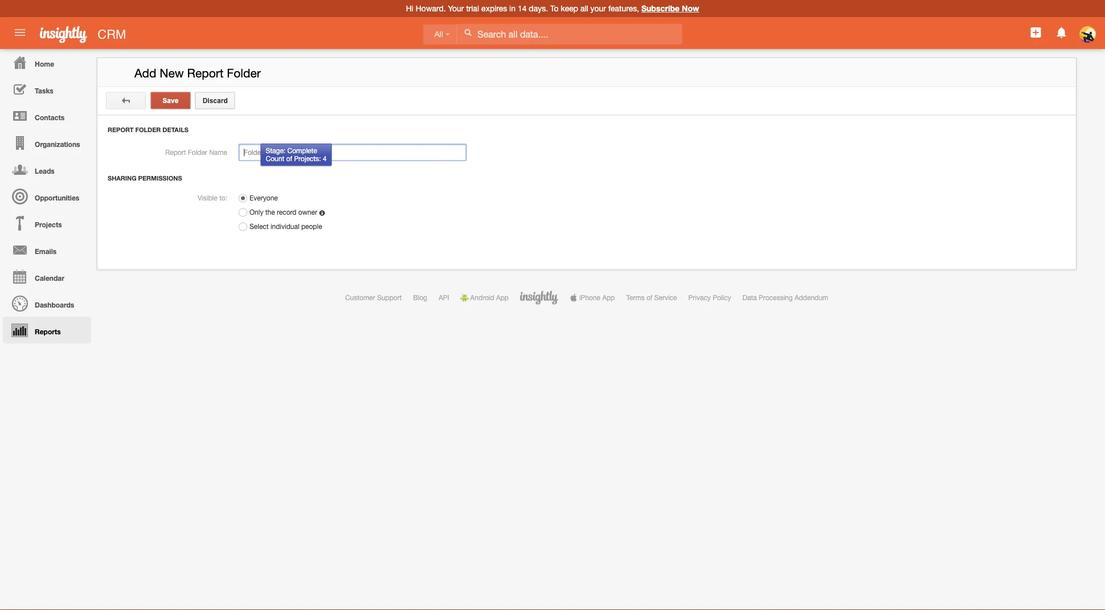 Task type: locate. For each thing, give the bounding box(es) containing it.
Only the record owner radio
[[239, 208, 247, 217]]

your
[[448, 4, 464, 13]]

permissions
[[138, 175, 182, 182]]

navigation
[[0, 49, 91, 344]]

app
[[496, 294, 509, 302], [603, 294, 615, 302]]

None radio
[[239, 194, 247, 203], [239, 223, 247, 231], [239, 194, 247, 203], [239, 223, 247, 231]]

of inside stage: complete count of projects: 4
[[286, 155, 292, 163]]

0 vertical spatial of
[[286, 155, 292, 163]]

visible to:
[[198, 194, 227, 202]]

discard
[[203, 97, 228, 104]]

projects:
[[294, 155, 321, 163]]

calendar
[[35, 274, 64, 282]]

in
[[510, 4, 516, 13]]

dashboards link
[[3, 290, 91, 317]]

1 horizontal spatial app
[[603, 294, 615, 302]]

sharing
[[108, 175, 137, 182]]

support
[[377, 294, 402, 302]]

14
[[518, 4, 527, 13]]

addendum
[[795, 294, 829, 302]]

opportunities link
[[3, 183, 91, 210]]

trial
[[466, 4, 479, 13]]

terms of service
[[627, 294, 677, 302]]

iphone app link
[[570, 294, 615, 302]]

processing
[[759, 294, 793, 302]]

1 horizontal spatial of
[[647, 294, 653, 302]]

report
[[187, 66, 224, 80], [108, 126, 134, 134], [165, 148, 186, 156]]

folder
[[227, 66, 261, 80], [135, 126, 161, 134], [188, 148, 207, 156]]

of right terms
[[647, 294, 653, 302]]

2 vertical spatial folder
[[188, 148, 207, 156]]

app right android on the top of the page
[[496, 294, 509, 302]]

android app link
[[461, 294, 509, 302]]

report up the discard
[[187, 66, 224, 80]]

emails link
[[3, 237, 91, 263]]

0 horizontal spatial app
[[496, 294, 509, 302]]

howard.
[[416, 4, 446, 13]]

1 horizontal spatial folder
[[188, 148, 207, 156]]

calendar link
[[3, 263, 91, 290]]

iphone
[[580, 294, 601, 302]]

2 vertical spatial report
[[165, 148, 186, 156]]

Search all data.... text field
[[458, 24, 682, 44]]

hi
[[406, 4, 414, 13]]

subscribe
[[642, 4, 680, 13]]

folder left details
[[135, 126, 161, 134]]

folder up the discard
[[227, 66, 261, 80]]

record
[[277, 208, 297, 216]]

1 vertical spatial of
[[647, 294, 653, 302]]

1 vertical spatial folder
[[135, 126, 161, 134]]

owner
[[299, 208, 317, 216]]

0 horizontal spatial of
[[286, 155, 292, 163]]

the
[[265, 208, 275, 216]]

1 app from the left
[[496, 294, 509, 302]]

2 horizontal spatial folder
[[227, 66, 261, 80]]

projects
[[35, 221, 62, 229]]

individual
[[271, 223, 300, 231]]

opportunities
[[35, 194, 79, 202]]

sharing permissions
[[108, 175, 182, 182]]

2 horizontal spatial report
[[187, 66, 224, 80]]

0 horizontal spatial report
[[108, 126, 134, 134]]

of right count
[[286, 155, 292, 163]]

save
[[163, 97, 179, 104]]

contacts
[[35, 113, 64, 121]]

hi howard. your trial expires in 14 days. to keep all your features, subscribe now
[[406, 4, 700, 13]]

customer support link
[[345, 294, 402, 302]]

report down back image
[[108, 126, 134, 134]]

0 vertical spatial folder
[[227, 66, 261, 80]]

terms of service link
[[627, 294, 677, 302]]

iphone app
[[580, 294, 615, 302]]

data processing addendum link
[[743, 294, 829, 302]]

android app
[[471, 294, 509, 302]]

2 app from the left
[[603, 294, 615, 302]]

all
[[581, 4, 589, 13]]

report down details
[[165, 148, 186, 156]]

1 vertical spatial report
[[108, 126, 134, 134]]

of
[[286, 155, 292, 163], [647, 294, 653, 302]]

navigation containing home
[[0, 49, 91, 344]]

app right iphone
[[603, 294, 615, 302]]

organizations link
[[3, 129, 91, 156]]

folder left name
[[188, 148, 207, 156]]

report for report folder details
[[108, 126, 134, 134]]

subscribe now link
[[642, 4, 700, 13]]

white image
[[464, 28, 472, 36]]

only the record owner
[[250, 208, 317, 216]]

name
[[209, 148, 227, 156]]

report folder details
[[108, 126, 189, 134]]

tasks
[[35, 87, 53, 95]]

0 horizontal spatial folder
[[135, 126, 161, 134]]

app for android app
[[496, 294, 509, 302]]

back image
[[122, 97, 130, 105]]

policy
[[713, 294, 732, 302]]

4
[[323, 155, 327, 163]]

1 horizontal spatial report
[[165, 148, 186, 156]]



Task type: vqa. For each thing, say whether or not it's contained in the screenshot.
14
yes



Task type: describe. For each thing, give the bounding box(es) containing it.
api
[[439, 294, 449, 302]]

now
[[682, 4, 700, 13]]

app for iphone app
[[603, 294, 615, 302]]

stage: complete count of projects: 4
[[266, 146, 327, 163]]

new
[[160, 66, 184, 80]]

folder for report folder name
[[188, 148, 207, 156]]

data processing addendum
[[743, 294, 829, 302]]

stage:
[[266, 146, 286, 154]]

privacy policy link
[[689, 294, 732, 302]]

home link
[[3, 49, 91, 76]]

keep
[[561, 4, 579, 13]]

people
[[301, 223, 322, 231]]

tasks link
[[3, 76, 91, 103]]

select
[[250, 223, 269, 231]]

contacts link
[[3, 103, 91, 129]]

only
[[250, 208, 264, 216]]

leads link
[[3, 156, 91, 183]]

select individual people
[[250, 223, 322, 231]]

dashboards
[[35, 301, 74, 309]]

count
[[266, 155, 285, 163]]

days.
[[529, 4, 548, 13]]

customer
[[345, 294, 375, 302]]

reports
[[35, 328, 61, 336]]

projects link
[[3, 210, 91, 237]]

all
[[435, 30, 443, 39]]

Folder Name text field
[[239, 144, 467, 161]]

blog
[[413, 294, 427, 302]]

service
[[655, 294, 677, 302]]

to:
[[219, 194, 227, 202]]

leads
[[35, 167, 55, 175]]

everyone
[[250, 194, 278, 202]]

privacy policy
[[689, 294, 732, 302]]

api link
[[439, 294, 449, 302]]

folder for report folder details
[[135, 126, 161, 134]]

add new report folder
[[135, 66, 261, 80]]

all link
[[423, 24, 458, 45]]

organizations
[[35, 140, 80, 148]]

this record will only be visible to its creator and administrators. image
[[319, 210, 325, 216]]

to
[[551, 4, 559, 13]]

complete
[[288, 146, 317, 154]]

your
[[591, 4, 606, 13]]

report for report folder name
[[165, 148, 186, 156]]

emails
[[35, 247, 57, 255]]

discard button
[[195, 92, 235, 109]]

save button
[[151, 92, 191, 109]]

customer support
[[345, 294, 402, 302]]

details
[[163, 126, 189, 134]]

android
[[471, 294, 495, 302]]

terms
[[627, 294, 645, 302]]

visible
[[198, 194, 218, 202]]

privacy
[[689, 294, 711, 302]]

features,
[[609, 4, 640, 13]]

reports link
[[3, 317, 91, 344]]

report folder name
[[165, 148, 227, 156]]

0 vertical spatial report
[[187, 66, 224, 80]]

notifications image
[[1055, 26, 1069, 39]]

data
[[743, 294, 757, 302]]

add
[[135, 66, 156, 80]]

expires
[[482, 4, 507, 13]]

home
[[35, 60, 54, 68]]

crm
[[98, 27, 126, 41]]

blog link
[[413, 294, 427, 302]]



